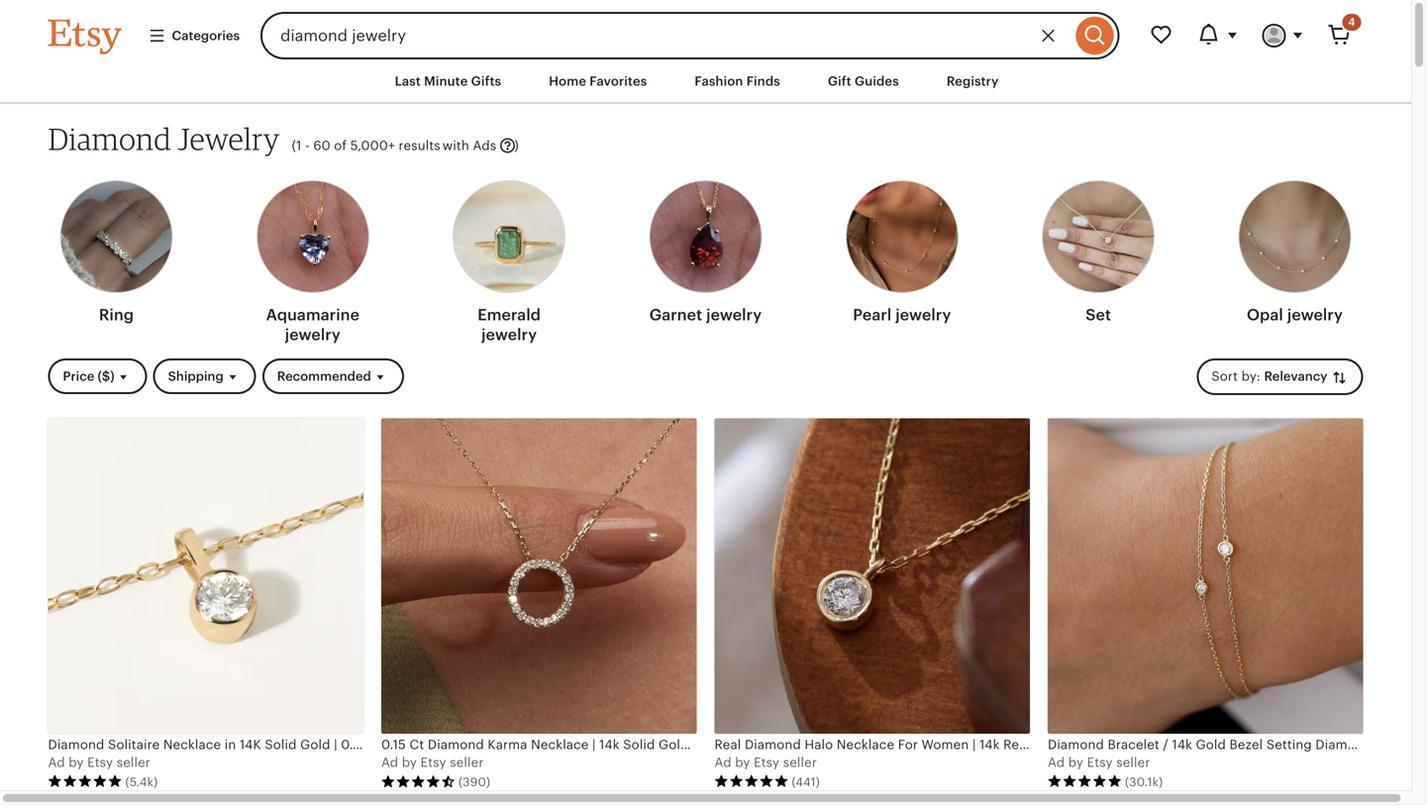 Task type: locate. For each thing, give the bounding box(es) containing it.
1 b from the left
[[69, 756, 77, 770]]

opal jewelry link
[[1239, 175, 1352, 333]]

pearl jewelry
[[853, 306, 952, 324]]

jewelry right garnet
[[706, 306, 762, 324]]

None search field
[[261, 12, 1120, 59]]

favorites
[[590, 74, 647, 89]]

4 a from the left
[[1048, 756, 1057, 770]]

b for (441)
[[735, 756, 744, 770]]

a d b y etsy seller for (441)
[[715, 756, 817, 770]]

1 horizontal spatial 5 out of 5 stars image
[[715, 775, 789, 789]]

jewelry for pearl jewelry
[[896, 306, 952, 324]]

jewelry
[[706, 306, 762, 324], [896, 306, 952, 324], [1288, 306, 1343, 324], [285, 326, 341, 344], [482, 326, 537, 344]]

4
[[1349, 16, 1356, 28]]

set link
[[1042, 175, 1155, 333]]

jewelry right opal
[[1288, 306, 1343, 324]]

(390)
[[459, 776, 491, 789]]

etsy for (390)
[[421, 756, 446, 770]]

2 b from the left
[[402, 756, 410, 770]]

0 horizontal spatial 5 out of 5 stars image
[[48, 775, 122, 789]]

5 out of 5 stars image left "(5.4k)"
[[48, 775, 122, 789]]

2 a d b y etsy seller from the left
[[381, 756, 484, 770]]

d
[[57, 756, 65, 770], [390, 756, 398, 770], [723, 756, 732, 770], [1057, 756, 1065, 770]]

gift
[[828, 74, 852, 89]]

seller for (390)
[[450, 756, 484, 770]]

etsy
[[87, 756, 113, 770], [421, 756, 446, 770], [754, 756, 780, 770], [1087, 756, 1113, 770]]

diamond
[[48, 121, 171, 157]]

gift guides
[[828, 74, 899, 89]]

a d b y etsy seller up 4.5 out of 5 stars image
[[381, 756, 484, 770]]

2 d from the left
[[390, 756, 398, 770]]

(30.1k)
[[1125, 776, 1163, 789]]

d for (441)
[[723, 756, 732, 770]]

gift guides link
[[813, 63, 914, 99]]

4 y from the left
[[1077, 756, 1084, 770]]

a d b y etsy seller for (30.1k)
[[1048, 756, 1151, 770]]

2 5 out of 5 stars image from the left
[[715, 775, 789, 789]]

home
[[549, 74, 587, 89]]

jewelry for emerald jewelry
[[482, 326, 537, 344]]

home favorites
[[549, 74, 647, 89]]

d for (5.4k)
[[57, 756, 65, 770]]

2 y from the left
[[410, 756, 417, 770]]

4.5 out of 5 stars image
[[381, 775, 456, 789]]

4 d from the left
[[1057, 756, 1065, 770]]

jewelry inside "emerald jewelry"
[[482, 326, 537, 344]]

seller up (441)
[[783, 756, 817, 770]]

etsy for (30.1k)
[[1087, 756, 1113, 770]]

price
[[63, 369, 94, 384]]

seller
[[117, 756, 151, 770], [450, 756, 484, 770], [783, 756, 817, 770], [1117, 756, 1151, 770]]

jewelry down the aquamarine
[[285, 326, 341, 344]]

1 a d b y etsy seller from the left
[[48, 756, 151, 770]]

real diamond halo necklace for women | 14k real solid gold | solitaire natural diamond pendant | dainty diamond jewelry | gift for her image
[[715, 419, 1030, 734]]

1 d from the left
[[57, 756, 65, 770]]

5,000+
[[351, 138, 395, 153]]

a d b y etsy seller up the (30.1k)
[[1048, 756, 1151, 770]]

3 5 out of 5 stars image from the left
[[1048, 775, 1122, 789]]

a d b y etsy seller
[[48, 756, 151, 770], [381, 756, 484, 770], [715, 756, 817, 770], [1048, 756, 1151, 770]]

registry
[[947, 74, 999, 89]]

3 b from the left
[[735, 756, 744, 770]]

jewelry for opal jewelry
[[1288, 306, 1343, 324]]

b for (390)
[[402, 756, 410, 770]]

seller up the (30.1k)
[[1117, 756, 1151, 770]]

y
[[77, 756, 84, 770], [410, 756, 417, 770], [743, 756, 750, 770], [1077, 756, 1084, 770]]

menu bar containing last minute gifts
[[12, 59, 1399, 104]]

(441)
[[792, 776, 820, 789]]

finds
[[747, 74, 781, 89]]

2 a from the left
[[381, 756, 390, 770]]

aquamarine jewelry link
[[256, 175, 369, 353]]

4 a d b y etsy seller from the left
[[1048, 756, 1151, 770]]

1
[[296, 138, 302, 153]]

aquamarine
[[266, 306, 360, 324]]

2 etsy from the left
[[421, 756, 446, 770]]

a for (30.1k)
[[1048, 756, 1057, 770]]

60
[[313, 138, 331, 153]]

4 etsy from the left
[[1087, 756, 1113, 770]]

3 y from the left
[[743, 756, 750, 770]]

jewelry down emerald at top left
[[482, 326, 537, 344]]

5 out of 5 stars image left the (30.1k)
[[1048, 775, 1122, 789]]

a d b y etsy seller up "(5.4k)"
[[48, 756, 151, 770]]

with
[[443, 138, 469, 153]]

a for (441)
[[715, 756, 724, 770]]

3 a from the left
[[715, 756, 724, 770]]

a d b y etsy seller up (441)
[[715, 756, 817, 770]]

jewelry right pearl
[[896, 306, 952, 324]]

Search for anything text field
[[261, 12, 1071, 59]]

a
[[48, 756, 57, 770], [381, 756, 390, 770], [715, 756, 724, 770], [1048, 756, 1057, 770]]

3 seller from the left
[[783, 756, 817, 770]]

2 seller from the left
[[450, 756, 484, 770]]

sort by: relevancy
[[1212, 369, 1331, 384]]

fashion
[[695, 74, 744, 89]]

of
[[334, 138, 347, 153]]

seller up the (390)
[[450, 756, 484, 770]]

seller for (30.1k)
[[1117, 756, 1151, 770]]

5 out of 5 stars image
[[48, 775, 122, 789], [715, 775, 789, 789], [1048, 775, 1122, 789]]

1 etsy from the left
[[87, 756, 113, 770]]

y for (441)
[[743, 756, 750, 770]]

by:
[[1242, 369, 1261, 384]]

3 a d b y etsy seller from the left
[[715, 756, 817, 770]]

3 d from the left
[[723, 756, 732, 770]]

4 b from the left
[[1069, 756, 1077, 770]]

4 seller from the left
[[1117, 756, 1151, 770]]

a for (5.4k)
[[48, 756, 57, 770]]

1 y from the left
[[77, 756, 84, 770]]

1 a from the left
[[48, 756, 57, 770]]

home favorites link
[[534, 63, 662, 99]]

1 seller from the left
[[117, 756, 151, 770]]

ads
[[473, 138, 497, 153]]

5 out of 5 stars image left (441)
[[715, 775, 789, 789]]

seller up "(5.4k)"
[[117, 756, 151, 770]]

y for (30.1k)
[[1077, 756, 1084, 770]]

etsy for (441)
[[754, 756, 780, 770]]

menu bar
[[12, 59, 1399, 104]]

ring link
[[60, 175, 173, 333]]

b
[[69, 756, 77, 770], [402, 756, 410, 770], [735, 756, 744, 770], [1069, 756, 1077, 770]]

jewelry inside aquamarine jewelry
[[285, 326, 341, 344]]

fashion finds link
[[680, 63, 795, 99]]

1 5 out of 5 stars image from the left
[[48, 775, 122, 789]]

2 horizontal spatial 5 out of 5 stars image
[[1048, 775, 1122, 789]]

y for (390)
[[410, 756, 417, 770]]

last
[[395, 74, 421, 89]]

-
[[305, 138, 310, 153]]

guides
[[855, 74, 899, 89]]

emerald jewelry link
[[453, 175, 566, 353]]

emerald
[[478, 306, 541, 324]]

categories banner
[[12, 0, 1399, 59]]

(
[[292, 138, 296, 153]]

shipping
[[168, 369, 224, 384]]

3 etsy from the left
[[754, 756, 780, 770]]



Task type: vqa. For each thing, say whether or not it's contained in the screenshot.
second 5.0 from the top of the page
no



Task type: describe. For each thing, give the bounding box(es) containing it.
emerald jewelry
[[478, 306, 541, 344]]

garnet
[[650, 306, 703, 324]]

4 link
[[1316, 12, 1364, 59]]

5 out of 5 stars image for (5.4k)
[[48, 775, 122, 789]]

recommended button
[[262, 359, 404, 395]]

0.15 ct diamond karma necklace | 14k solid gold circle bridal jewelry for women | real diamond circle halo necklace christmas jewelry gift image
[[381, 419, 697, 734]]

d for (390)
[[390, 756, 398, 770]]

d for (30.1k)
[[1057, 756, 1065, 770]]

set
[[1086, 306, 1112, 324]]

etsy for (5.4k)
[[87, 756, 113, 770]]

sort
[[1212, 369, 1238, 384]]

opal jewelry
[[1247, 306, 1343, 324]]

ring
[[99, 306, 134, 324]]

price ($)
[[63, 369, 115, 384]]

a for (390)
[[381, 756, 390, 770]]

seller for (441)
[[783, 756, 817, 770]]

b for (30.1k)
[[1069, 756, 1077, 770]]

diamond solitaire necklace in 14k solid gold | 0.10 ct tw floating diamond pendant necklace | 14k real gold jewelry for women | gift for her image
[[48, 419, 364, 734]]

fashion finds
[[695, 74, 781, 89]]

sort by: relevancy image
[[1331, 369, 1349, 387]]

5 out of 5 stars image for (441)
[[715, 775, 789, 789]]

opal
[[1247, 306, 1284, 324]]

jewelry for garnet jewelry
[[706, 306, 762, 324]]

categories
[[172, 28, 240, 43]]

( 1 - 60 of 5,000+ results
[[292, 138, 441, 153]]

shipping button
[[153, 359, 256, 395]]

none search field inside categories banner
[[261, 12, 1120, 59]]

b for (5.4k)
[[69, 756, 77, 770]]

categories button
[[133, 18, 255, 54]]

y for (5.4k)
[[77, 756, 84, 770]]

pearl
[[853, 306, 892, 324]]

seller for (5.4k)
[[117, 756, 151, 770]]

garnet jewelry link
[[649, 175, 762, 333]]

(5.4k)
[[125, 776, 158, 789]]

diamond bracelet / 14k gold bezel setting diamond bracelet for women / brilliant cut solitaire diamond bracelet 0.05ct / last minute gifts image
[[1048, 419, 1364, 734]]

jewelry
[[178, 121, 280, 157]]

a d b y etsy seller for (390)
[[381, 756, 484, 770]]

($)
[[98, 369, 115, 384]]

a d b y etsy seller for (5.4k)
[[48, 756, 151, 770]]

gifts
[[471, 74, 502, 89]]

recommended
[[277, 369, 371, 384]]

results
[[399, 138, 441, 153]]

last minute gifts link
[[380, 63, 516, 99]]

last minute gifts
[[395, 74, 502, 89]]

registry link
[[932, 63, 1014, 99]]

5 out of 5 stars image for (30.1k)
[[1048, 775, 1122, 789]]

minute
[[424, 74, 468, 89]]

price ($) button
[[48, 359, 147, 395]]

with ads
[[443, 138, 497, 153]]

jewelry for aquamarine jewelry
[[285, 326, 341, 344]]

diamond jewelry
[[48, 121, 280, 157]]

garnet jewelry
[[650, 306, 762, 324]]

)
[[515, 138, 519, 153]]

pearl jewelry link
[[846, 175, 959, 333]]

aquamarine jewelry
[[266, 306, 360, 344]]

relevancy
[[1265, 369, 1328, 384]]



